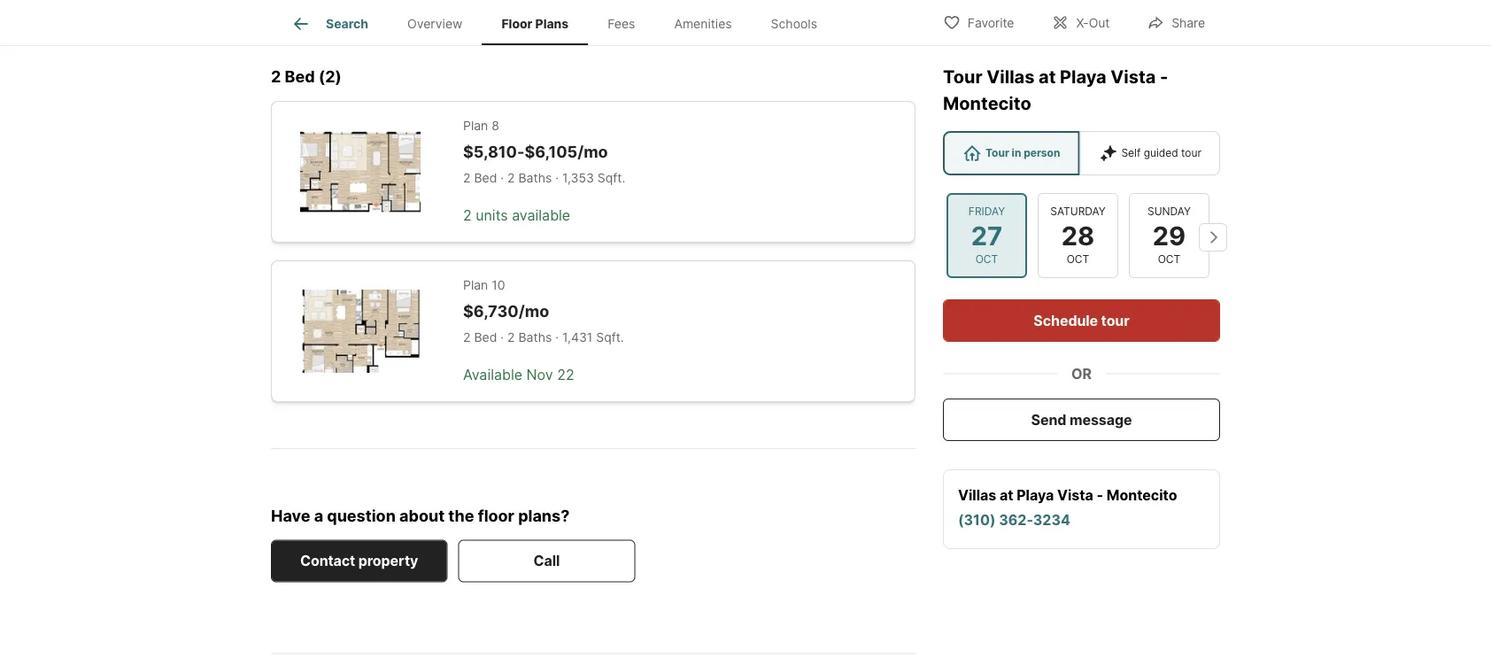 Task type: vqa. For each thing, say whether or not it's contained in the screenshot.
Real associated with Charleston Real Estate
no



Task type: describe. For each thing, give the bounding box(es) containing it.
share button
[[1133, 4, 1221, 40]]

· left 1,353
[[556, 170, 559, 185]]

amenities
[[675, 16, 732, 31]]

2 bed (2)
[[271, 67, 342, 86]]

sqft. for $5,810-$6,105/mo
[[598, 170, 626, 185]]

available nov 22
[[463, 366, 575, 383]]

tour in person option
[[944, 131, 1080, 175]]

· down $6,730/mo at the top
[[501, 330, 504, 345]]

amenities tab
[[655, 3, 752, 45]]

at inside tour villas at playa vista - montecito
[[1039, 66, 1056, 88]]

$6,105/mo
[[525, 142, 608, 161]]

plans
[[536, 16, 569, 31]]

fees
[[608, 16, 636, 31]]

search
[[326, 16, 369, 31]]

guided
[[1144, 147, 1179, 159]]

(310) 362-3234 link
[[959, 511, 1071, 528]]

1,353
[[563, 170, 594, 185]]

friday 27 oct
[[969, 205, 1006, 266]]

available
[[512, 207, 571, 224]]

· left 1,431
[[556, 330, 559, 345]]

a
[[314, 506, 323, 525]]

(310)
[[959, 511, 996, 528]]

playa inside villas at playa vista - montecito (310) 362-3234
[[1017, 486, 1055, 504]]

contact
[[300, 552, 355, 569]]

22
[[557, 366, 575, 383]]

self guided tour option
[[1080, 131, 1221, 175]]

baths for $6,730/mo
[[519, 330, 552, 345]]

nov
[[527, 366, 553, 383]]

tour in person
[[986, 147, 1061, 159]]

have
[[271, 506, 311, 525]]

contact property button
[[271, 540, 448, 582]]

at inside villas at playa vista - montecito (310) 362-3234
[[1000, 486, 1014, 504]]

x-out button
[[1037, 4, 1125, 40]]

8
[[492, 118, 500, 133]]

saturday 28 oct
[[1051, 205, 1106, 266]]

floor
[[502, 16, 533, 31]]

oct for 29
[[1159, 253, 1181, 266]]

search link
[[291, 13, 369, 35]]

2 bed · 2 baths · 1,353 sqft.
[[463, 170, 626, 185]]

29
[[1153, 220, 1186, 251]]

montecito inside tour villas at playa vista - montecito
[[944, 93, 1032, 114]]

plan 10 $6,730/mo
[[463, 277, 550, 321]]

favorite button
[[928, 4, 1030, 40]]

schedule
[[1034, 312, 1099, 329]]

saturday
[[1051, 205, 1106, 218]]

tour for tour in person
[[986, 147, 1010, 159]]

floor plans
[[502, 16, 569, 31]]

villas inside villas at playa vista - montecito (310) 362-3234
[[959, 486, 997, 504]]

2 for 2 bed (2)
[[271, 67, 281, 86]]

montecito inside villas at playa vista - montecito (310) 362-3234
[[1107, 486, 1178, 504]]

share
[[1172, 16, 1206, 31]]

available
[[463, 366, 523, 383]]

about
[[400, 506, 445, 525]]

in
[[1012, 147, 1022, 159]]

overview
[[408, 16, 463, 31]]

send message
[[1032, 411, 1133, 428]]

the
[[449, 506, 474, 525]]

tab list containing search
[[271, 0, 851, 45]]

playa inside tour villas at playa vista - montecito
[[1061, 66, 1107, 88]]

$5,810-
[[463, 142, 525, 161]]

question
[[327, 506, 396, 525]]

bed for 2 bed · 2 baths · 1,353 sqft.
[[474, 170, 497, 185]]

1,431
[[563, 330, 593, 345]]

x-
[[1077, 16, 1089, 31]]

sqft. for $6,730/mo
[[596, 330, 624, 345]]

out
[[1089, 16, 1110, 31]]

2 for 2 units available
[[463, 207, 472, 224]]

plan for $5,810-$6,105/mo
[[463, 118, 488, 133]]

list box containing tour in person
[[944, 131, 1221, 175]]

10
[[492, 277, 505, 292]]



Task type: locate. For each thing, give the bounding box(es) containing it.
oct inside friday 27 oct
[[976, 253, 999, 266]]

baths for $5,810-
[[519, 170, 552, 185]]

bed down $6,730/mo at the top
[[474, 330, 497, 345]]

28
[[1062, 220, 1095, 251]]

montecito down message
[[1107, 486, 1178, 504]]

tour down favorite button
[[944, 66, 983, 88]]

·
[[501, 170, 504, 185], [556, 170, 559, 185], [501, 330, 504, 345], [556, 330, 559, 345]]

send
[[1032, 411, 1067, 428]]

at
[[1039, 66, 1056, 88], [1000, 486, 1014, 504]]

plan 8 image
[[300, 130, 421, 213]]

self
[[1122, 147, 1141, 159]]

plan 10 image
[[300, 289, 421, 373]]

- inside tour villas at playa vista - montecito
[[1161, 66, 1169, 88]]

2 oct from the left
[[1067, 253, 1090, 266]]

1 horizontal spatial at
[[1039, 66, 1056, 88]]

0 vertical spatial montecito
[[944, 93, 1032, 114]]

2 units available
[[463, 207, 571, 224]]

schedule tour
[[1034, 312, 1130, 329]]

villas at playa vista - montecito (310) 362-3234
[[959, 486, 1178, 528]]

bed for 2 bed · 2 baths · 1,431 sqft.
[[474, 330, 497, 345]]

1 horizontal spatial oct
[[1067, 253, 1090, 266]]

playa
[[1061, 66, 1107, 88], [1017, 486, 1055, 504]]

villas inside tour villas at playa vista - montecito
[[987, 66, 1035, 88]]

tab list
[[271, 0, 851, 45]]

0 horizontal spatial at
[[1000, 486, 1014, 504]]

1 oct from the left
[[976, 253, 999, 266]]

call
[[534, 552, 560, 569]]

list box
[[944, 131, 1221, 175]]

tour inside tour villas at playa vista - montecito
[[944, 66, 983, 88]]

sqft. right 1,353
[[598, 170, 626, 185]]

plan left 10
[[463, 277, 488, 292]]

favorite
[[968, 16, 1015, 31]]

- down message
[[1097, 486, 1104, 504]]

oct for 28
[[1067, 253, 1090, 266]]

1 vertical spatial -
[[1097, 486, 1104, 504]]

sqft.
[[598, 170, 626, 185], [596, 330, 624, 345]]

0 horizontal spatial tour
[[1102, 312, 1130, 329]]

0 horizontal spatial oct
[[976, 253, 999, 266]]

- inside villas at playa vista - montecito (310) 362-3234
[[1097, 486, 1104, 504]]

montecito
[[944, 93, 1032, 114], [1107, 486, 1178, 504]]

plan inside plan 8 $5,810-$6,105/mo
[[463, 118, 488, 133]]

oct
[[976, 253, 999, 266], [1067, 253, 1090, 266], [1159, 253, 1181, 266]]

montecito up tour in person option
[[944, 93, 1032, 114]]

overview tab
[[388, 3, 482, 45]]

tour left 'in'
[[986, 147, 1010, 159]]

oct down 29
[[1159, 253, 1181, 266]]

call button
[[458, 540, 636, 582]]

person
[[1024, 147, 1061, 159]]

baths up available
[[519, 170, 552, 185]]

villas down the favorite
[[987, 66, 1035, 88]]

bed for 2 bed (2)
[[285, 67, 315, 86]]

2 for 2 bed · 2 baths · 1,353 sqft.
[[463, 170, 471, 185]]

1 horizontal spatial tour
[[1182, 147, 1202, 159]]

vista up 3234
[[1058, 486, 1094, 504]]

baths up nov
[[519, 330, 552, 345]]

2 plan from the top
[[463, 277, 488, 292]]

0 horizontal spatial vista
[[1058, 486, 1094, 504]]

x-out
[[1077, 16, 1110, 31]]

1 plan from the top
[[463, 118, 488, 133]]

oct inside saturday 28 oct
[[1067, 253, 1090, 266]]

362-
[[1000, 511, 1034, 528]]

villas up (310) at the bottom of the page
[[959, 486, 997, 504]]

playa up 3234
[[1017, 486, 1055, 504]]

next image
[[1200, 223, 1228, 252]]

friday
[[969, 205, 1006, 218]]

tour inside option
[[1182, 147, 1202, 159]]

2 bed · 2 baths · 1,431 sqft.
[[463, 330, 624, 345]]

3 oct from the left
[[1159, 253, 1181, 266]]

villas
[[987, 66, 1035, 88], [959, 486, 997, 504]]

plan inside plan 10 $6,730/mo
[[463, 277, 488, 292]]

2 baths from the top
[[519, 330, 552, 345]]

0 horizontal spatial montecito
[[944, 93, 1032, 114]]

vista inside tour villas at playa vista - montecito
[[1111, 66, 1156, 88]]

bed left (2)
[[285, 67, 315, 86]]

schools
[[771, 16, 818, 31]]

baths
[[519, 170, 552, 185], [519, 330, 552, 345]]

27
[[972, 220, 1003, 251]]

2 vertical spatial bed
[[474, 330, 497, 345]]

1 vertical spatial tour
[[1102, 312, 1130, 329]]

0 vertical spatial vista
[[1111, 66, 1156, 88]]

oct down 28
[[1067, 253, 1090, 266]]

1 vertical spatial villas
[[959, 486, 997, 504]]

floor plans tab
[[482, 3, 588, 45]]

playa down 'x-'
[[1061, 66, 1107, 88]]

plan 8 $5,810-$6,105/mo
[[463, 118, 608, 161]]

sunday 29 oct
[[1148, 205, 1192, 266]]

0 vertical spatial sqft.
[[598, 170, 626, 185]]

sunday
[[1148, 205, 1192, 218]]

1 vertical spatial montecito
[[1107, 486, 1178, 504]]

at up (310) 362-3234 'link'
[[1000, 486, 1014, 504]]

plan left 8
[[463, 118, 488, 133]]

call link
[[458, 540, 636, 582]]

0 vertical spatial plan
[[463, 118, 488, 133]]

2 horizontal spatial oct
[[1159, 253, 1181, 266]]

0 vertical spatial -
[[1161, 66, 1169, 88]]

tour
[[944, 66, 983, 88], [986, 147, 1010, 159]]

0 vertical spatial tour
[[1182, 147, 1202, 159]]

at down x-out button
[[1039, 66, 1056, 88]]

oct for 27
[[976, 253, 999, 266]]

$6,730/mo
[[463, 301, 550, 321]]

2
[[271, 67, 281, 86], [463, 170, 471, 185], [508, 170, 515, 185], [463, 207, 472, 224], [463, 330, 471, 345], [508, 330, 515, 345]]

0 horizontal spatial -
[[1097, 486, 1104, 504]]

0 vertical spatial at
[[1039, 66, 1056, 88]]

oct down 27
[[976, 253, 999, 266]]

units
[[476, 207, 508, 224]]

have a question about the floor plans?
[[271, 506, 570, 525]]

tour right guided
[[1182, 147, 1202, 159]]

1 vertical spatial tour
[[986, 147, 1010, 159]]

· down $5,810-
[[501, 170, 504, 185]]

floor
[[478, 506, 515, 525]]

sqft. right 1,431
[[596, 330, 624, 345]]

vista down the share button
[[1111, 66, 1156, 88]]

tour for tour villas at playa vista - montecito
[[944, 66, 983, 88]]

send message button
[[944, 399, 1221, 441]]

tour inside "button"
[[1102, 312, 1130, 329]]

1 vertical spatial plan
[[463, 277, 488, 292]]

0 vertical spatial tour
[[944, 66, 983, 88]]

tour right schedule
[[1102, 312, 1130, 329]]

1 baths from the top
[[519, 170, 552, 185]]

2 for 2 bed · 2 baths · 1,431 sqft.
[[463, 330, 471, 345]]

tour villas at playa vista - montecito
[[944, 66, 1169, 114]]

1 vertical spatial vista
[[1058, 486, 1094, 504]]

plan for $6,730/mo
[[463, 277, 488, 292]]

vista
[[1111, 66, 1156, 88], [1058, 486, 1094, 504]]

plans?
[[518, 506, 570, 525]]

message
[[1070, 411, 1133, 428]]

1 horizontal spatial tour
[[986, 147, 1010, 159]]

1 horizontal spatial vista
[[1111, 66, 1156, 88]]

1 horizontal spatial -
[[1161, 66, 1169, 88]]

(2)
[[319, 67, 342, 86]]

0 horizontal spatial tour
[[944, 66, 983, 88]]

0 vertical spatial playa
[[1061, 66, 1107, 88]]

0 vertical spatial baths
[[519, 170, 552, 185]]

tour inside option
[[986, 147, 1010, 159]]

oct inside sunday 29 oct
[[1159, 253, 1181, 266]]

tour
[[1182, 147, 1202, 159], [1102, 312, 1130, 329]]

0 vertical spatial villas
[[987, 66, 1035, 88]]

3234
[[1034, 511, 1071, 528]]

fees tab
[[588, 3, 655, 45]]

plan
[[463, 118, 488, 133], [463, 277, 488, 292]]

or
[[1072, 365, 1092, 382]]

schools tab
[[752, 3, 837, 45]]

1 vertical spatial sqft.
[[596, 330, 624, 345]]

1 vertical spatial bed
[[474, 170, 497, 185]]

schedule tour button
[[944, 299, 1221, 342]]

1 horizontal spatial playa
[[1061, 66, 1107, 88]]

property
[[359, 552, 418, 569]]

1 vertical spatial baths
[[519, 330, 552, 345]]

0 horizontal spatial playa
[[1017, 486, 1055, 504]]

1 vertical spatial playa
[[1017, 486, 1055, 504]]

- down the share button
[[1161, 66, 1169, 88]]

contact property
[[300, 552, 418, 569]]

bed down $5,810-
[[474, 170, 497, 185]]

1 horizontal spatial montecito
[[1107, 486, 1178, 504]]

self guided tour
[[1122, 147, 1202, 159]]

bed
[[285, 67, 315, 86], [474, 170, 497, 185], [474, 330, 497, 345]]

0 vertical spatial bed
[[285, 67, 315, 86]]

1 vertical spatial at
[[1000, 486, 1014, 504]]

vista inside villas at playa vista - montecito (310) 362-3234
[[1058, 486, 1094, 504]]

-
[[1161, 66, 1169, 88], [1097, 486, 1104, 504]]



